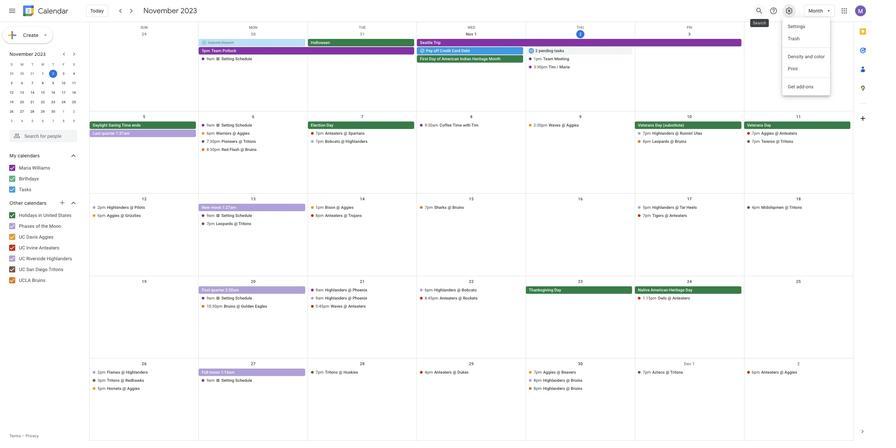 Task type: vqa. For each thing, say whether or not it's contained in the screenshot.


Task type: locate. For each thing, give the bounding box(es) containing it.
1 vertical spatial 28
[[360, 362, 365, 366]]

terms – privacy
[[9, 434, 39, 438]]

4 setting from the top
[[221, 296, 234, 301]]

7 down october 31 element
[[31, 81, 33, 85]]

october 29 element
[[8, 70, 16, 78]]

1:16am
[[221, 370, 235, 375]]

setting schedule down the 1:16am
[[221, 378, 252, 383]]

1 horizontal spatial 7
[[52, 119, 54, 123]]

0 vertical spatial 9
[[52, 81, 54, 85]]

9am highlanders @ phoenix
[[316, 288, 367, 292], [316, 296, 367, 301]]

1 vertical spatial 23
[[578, 279, 583, 284]]

1 horizontal spatial 5
[[31, 119, 33, 123]]

t
[[31, 62, 33, 66], [52, 62, 54, 66]]

first inside button
[[420, 57, 428, 61]]

0 vertical spatial leopards
[[652, 139, 669, 144]]

22 down 15 element
[[41, 100, 45, 104]]

1 horizontal spatial 16
[[578, 197, 583, 201]]

2 for 2 pending tasks
[[536, 48, 538, 53]]

0 horizontal spatial 15
[[41, 91, 45, 94]]

day for veterans day (substitute)
[[655, 123, 662, 127]]

get add-ons
[[788, 84, 814, 89]]

setting down the 1:16am
[[221, 378, 234, 383]]

schedule up 6pm warriors @ aggies
[[235, 123, 252, 127]]

first day of american indian heritage month button
[[417, 55, 523, 63]]

density and color
[[788, 54, 825, 59]]

warriors
[[216, 131, 232, 136]]

grid
[[89, 22, 853, 441]]

26
[[10, 110, 14, 113], [142, 362, 147, 366]]

27 inside grid
[[251, 362, 256, 366]]

2pm up 6pm aggies @ grizzlies
[[97, 205, 106, 210]]

2 vertical spatial 7
[[52, 119, 54, 123]]

11 inside row group
[[72, 81, 76, 85]]

29 element
[[39, 108, 47, 116]]

16
[[51, 91, 55, 94], [578, 197, 583, 201]]

1 vertical spatial 14
[[360, 197, 365, 201]]

row
[[90, 22, 853, 30], [90, 29, 853, 111], [6, 60, 79, 69], [6, 69, 79, 79], [6, 79, 79, 88], [6, 88, 79, 97], [6, 97, 79, 107], [6, 107, 79, 116], [90, 111, 853, 194], [6, 116, 79, 126], [90, 194, 853, 276], [90, 276, 853, 359], [90, 359, 853, 441]]

1 vertical spatial waves
[[331, 304, 343, 309]]

trojans
[[348, 213, 362, 218]]

pay
[[426, 48, 433, 53]]

american inside button
[[442, 57, 459, 61]]

25 inside 25 element
[[72, 100, 76, 104]]

21 up 5:45pm waves @ anteaters
[[360, 279, 365, 284]]

26 down 19 element
[[10, 110, 14, 113]]

heritage up 1:15pm owls @ anteaters
[[669, 288, 685, 292]]

1 vertical spatial of
[[36, 223, 40, 229]]

eagles
[[255, 304, 267, 309]]

1 horizontal spatial 27
[[251, 362, 256, 366]]

Search for people text field
[[14, 130, 73, 142]]

8 for november 2023
[[42, 81, 44, 85]]

26 up redhawks
[[142, 362, 147, 366]]

17 up heels
[[687, 197, 692, 201]]

4 up "11" element
[[73, 72, 75, 75]]

uc for uc irvine anteaters
[[19, 245, 25, 251]]

10 inside grid
[[687, 114, 692, 119]]

coffee
[[440, 123, 452, 127]]

thanksgiving day
[[529, 288, 561, 292]]

2 s from the left
[[73, 62, 75, 66]]

american up owls
[[651, 288, 668, 292]]

veterans day button
[[744, 121, 851, 129]]

7 for november 2023
[[31, 81, 33, 85]]

1 down 24 element
[[63, 110, 65, 113]]

4 for nov 1
[[798, 32, 800, 37]]

4 schedule from the top
[[235, 296, 252, 301]]

tritons for 7pm toreros @ tritons
[[781, 139, 794, 144]]

0 horizontal spatial 27
[[20, 110, 24, 113]]

0 vertical spatial november
[[143, 6, 179, 16]]

diego
[[35, 267, 48, 272]]

cell containing election day
[[308, 121, 417, 154]]

of inside other calendars 'list'
[[36, 223, 40, 229]]

6pm for 6pm warriors @ aggies
[[207, 131, 215, 136]]

5 setting schedule from the top
[[221, 378, 252, 383]]

2 vertical spatial 8
[[63, 119, 65, 123]]

row group
[[6, 69, 79, 126]]

27 for dec 1
[[251, 362, 256, 366]]

0 horizontal spatial s
[[11, 62, 13, 66]]

20 element
[[18, 98, 26, 106]]

17 down 10 element
[[62, 91, 66, 94]]

1 phoenix from the top
[[353, 288, 367, 292]]

october 31 element
[[28, 70, 36, 78]]

6 down october 30 'element'
[[21, 81, 23, 85]]

3 down f
[[63, 72, 65, 75]]

2 uc from the top
[[19, 245, 25, 251]]

27 inside row group
[[20, 110, 24, 113]]

0 horizontal spatial 5pm
[[97, 386, 106, 391]]

1 horizontal spatial veterans
[[747, 123, 763, 127]]

0 horizontal spatial leopards
[[216, 221, 233, 226]]

1 vertical spatial november
[[9, 51, 33, 57]]

color
[[814, 54, 825, 59]]

13 element
[[18, 89, 26, 97]]

tritons right diego
[[49, 267, 63, 272]]

first down pay
[[420, 57, 428, 61]]

waves for waves @ anteaters
[[331, 304, 343, 309]]

11 for sun
[[796, 114, 801, 119]]

uc for uc san diego tritons
[[19, 267, 25, 272]]

7 for sun
[[361, 114, 364, 119]]

cell containing 2 pending tasks
[[526, 39, 635, 71]]

21 element
[[28, 98, 36, 106]]

5pm for 5pm highlanders @ tar heels
[[643, 205, 651, 210]]

1 horizontal spatial team
[[543, 57, 554, 61]]

beavers
[[562, 370, 576, 375]]

8 up 15 element
[[42, 81, 44, 85]]

heels
[[687, 205, 697, 210]]

4 inside grid
[[798, 32, 800, 37]]

1 vertical spatial 15
[[469, 197, 474, 201]]

setting schedule for 20
[[221, 296, 252, 301]]

8 down the december 1 element
[[63, 119, 65, 123]]

1pm left bison
[[316, 205, 324, 210]]

0 horizontal spatial 16
[[51, 91, 55, 94]]

day inside button
[[554, 288, 561, 292]]

28 for 1
[[30, 110, 34, 113]]

0 vertical spatial november 2023
[[143, 6, 197, 16]]

0 horizontal spatial 25
[[72, 100, 76, 104]]

0 vertical spatial phoenix
[[353, 288, 367, 292]]

time left the with
[[453, 123, 462, 127]]

0 vertical spatial 5
[[11, 81, 13, 85]]

1 horizontal spatial 4
[[73, 72, 75, 75]]

1 vertical spatial 10
[[687, 114, 692, 119]]

toreros
[[762, 139, 775, 144]]

1 veterans from the left
[[638, 123, 654, 127]]

0 horizontal spatial 21
[[30, 100, 34, 104]]

7pm toreros @ tritons
[[752, 139, 794, 144]]

bobcats
[[325, 139, 340, 144], [462, 288, 477, 292]]

quarter down 'saving'
[[102, 131, 115, 136]]

15
[[41, 91, 45, 94], [469, 197, 474, 201]]

first inside button
[[202, 288, 210, 292]]

10 up 17 element
[[62, 81, 66, 85]]

first for first quarter 2:50am
[[202, 288, 210, 292]]

first up 10:30pm
[[202, 288, 210, 292]]

8:30pm
[[207, 147, 220, 152]]

setting schedule up 6pm warriors @ aggies
[[221, 123, 252, 127]]

1 vertical spatial 2pm
[[97, 370, 106, 375]]

0 horizontal spatial 18
[[72, 91, 76, 94]]

1 horizontal spatial 3
[[63, 72, 65, 75]]

22 inside row group
[[41, 100, 45, 104]]

5 for sun
[[143, 114, 145, 119]]

setting schedule up 10:30pm bruins @ golden eagles
[[221, 296, 252, 301]]

0 vertical spatial 17
[[62, 91, 66, 94]]

setting for 20
[[221, 296, 234, 301]]

17 element
[[60, 89, 68, 97]]

uc left 'irvine'
[[19, 245, 25, 251]]

0 horizontal spatial 31
[[30, 72, 34, 75]]

0 horizontal spatial november 2023
[[9, 51, 46, 57]]

2pm
[[97, 205, 106, 210], [97, 370, 106, 375]]

8 inside grid
[[470, 114, 473, 119]]

tritons right midshipmen
[[790, 205, 802, 210]]

cell
[[90, 39, 199, 71], [199, 39, 417, 71], [417, 39, 744, 71], [526, 39, 635, 71], [635, 39, 744, 71], [744, 39, 853, 71], [90, 121, 199, 154], [199, 121, 308, 154], [308, 121, 417, 154], [635, 121, 744, 154], [744, 121, 853, 154], [90, 204, 199, 228], [199, 204, 308, 228], [308, 204, 417, 228], [635, 204, 744, 228], [90, 286, 199, 311], [199, 286, 308, 311], [308, 286, 417, 311], [417, 286, 526, 311], [635, 286, 744, 311], [744, 286, 853, 311], [90, 369, 199, 393], [199, 369, 308, 393], [526, 369, 635, 393]]

calendars inside other calendars dropdown button
[[24, 200, 46, 206]]

0 vertical spatial quarter
[[102, 131, 115, 136]]

27 for 1
[[20, 110, 24, 113]]

0 horizontal spatial of
[[36, 223, 40, 229]]

0 horizontal spatial t
[[31, 62, 33, 66]]

schedule up the golden
[[235, 296, 252, 301]]

26 element
[[8, 108, 16, 116]]

quarter
[[102, 131, 115, 136], [211, 288, 224, 292]]

2 time from the left
[[453, 123, 462, 127]]

7pm for 7pm aggies @ anteaters
[[752, 131, 760, 136]]

0 vertical spatial 18
[[72, 91, 76, 94]]

dukes
[[458, 370, 469, 375]]

waves right 2:30pm
[[549, 123, 561, 127]]

bobcats up rockets on the bottom right of page
[[462, 288, 477, 292]]

time inside "daylight saving time ends last quarter 1:37am"
[[122, 123, 131, 127]]

2 t from the left
[[52, 62, 54, 66]]

day left (substitute)
[[655, 123, 662, 127]]

0 horizontal spatial bobcats
[[325, 139, 340, 144]]

1 horizontal spatial 26
[[142, 362, 147, 366]]

0 vertical spatial 7
[[31, 81, 33, 85]]

2 horizontal spatial 3
[[689, 32, 691, 37]]

5 inside row
[[31, 119, 33, 123]]

1 horizontal spatial month
[[809, 8, 823, 14]]

schedule down new moon 1:27am button
[[235, 213, 252, 218]]

election day
[[311, 123, 333, 127]]

11 for november 2023
[[72, 81, 76, 85]]

2 inside button
[[536, 48, 538, 53]]

0 horizontal spatial 3
[[11, 119, 13, 123]]

my calendars list
[[1, 162, 84, 195]]

1 vertical spatial 5
[[143, 114, 145, 119]]

highlanders inside other calendars 'list'
[[47, 256, 72, 261]]

veterans day (substitute)
[[638, 123, 684, 127]]

november 2023 up "m"
[[9, 51, 46, 57]]

0 horizontal spatial veterans
[[638, 123, 654, 127]]

1 vertical spatial 8
[[470, 114, 473, 119]]

3 setting from the top
[[221, 213, 234, 218]]

16 inside the november 2023 grid
[[51, 91, 55, 94]]

leopards down 7pm highlanders @ runnin' utes
[[652, 139, 669, 144]]

3 for nov 1
[[689, 32, 691, 37]]

0 horizontal spatial 2023
[[35, 51, 46, 57]]

@
[[562, 123, 565, 127], [233, 131, 236, 136], [344, 131, 347, 136], [675, 131, 679, 136], [775, 131, 779, 136], [239, 139, 242, 144], [341, 139, 345, 144], [670, 139, 674, 144], [776, 139, 780, 144], [240, 147, 244, 152], [130, 205, 134, 210], [336, 205, 340, 210], [448, 205, 451, 210], [675, 205, 679, 210], [785, 205, 789, 210], [121, 213, 124, 218], [344, 213, 347, 218], [665, 213, 669, 218], [234, 221, 238, 226], [348, 288, 352, 292], [457, 288, 461, 292], [348, 296, 352, 301], [458, 296, 462, 301], [668, 296, 672, 301], [237, 304, 240, 309], [344, 304, 347, 309], [121, 370, 125, 375], [339, 370, 343, 375], [453, 370, 457, 375], [557, 370, 561, 375], [666, 370, 670, 375], [780, 370, 784, 375], [121, 378, 124, 383], [566, 378, 570, 383], [122, 386, 126, 391], [566, 386, 570, 391]]

huskies
[[344, 370, 358, 375]]

5pm down submit
[[202, 48, 210, 53]]

1 horizontal spatial t
[[52, 62, 54, 66]]

19 element
[[8, 98, 16, 106]]

2 horizontal spatial 5
[[143, 114, 145, 119]]

tritons for 7:30pm pioneers @ tritons
[[243, 139, 256, 144]]

5pm down 3pm
[[97, 386, 106, 391]]

9am
[[207, 57, 215, 61], [207, 123, 215, 127], [207, 213, 215, 218], [316, 288, 324, 292], [207, 296, 215, 301], [316, 296, 324, 301], [207, 378, 215, 383]]

first for first day of american indian heritage month
[[420, 57, 428, 61]]

the
[[41, 223, 48, 229]]

cell containing first quarter 2:50am
[[199, 286, 308, 311]]

17 inside 17 element
[[62, 91, 66, 94]]

0 vertical spatial 26
[[10, 110, 14, 113]]

4 uc from the top
[[19, 267, 25, 272]]

31 for nov 1
[[360, 32, 365, 37]]

1 vertical spatial 4
[[73, 72, 75, 75]]

4 setting schedule from the top
[[221, 296, 252, 301]]

26 for 1
[[10, 110, 14, 113]]

print
[[788, 66, 798, 71]]

0 horizontal spatial waves
[[331, 304, 343, 309]]

s right f
[[73, 62, 75, 66]]

0 vertical spatial 31
[[360, 32, 365, 37]]

veterans for 7pm highlanders @ runnin' utes
[[638, 123, 654, 127]]

13 inside row group
[[20, 91, 24, 94]]

grizzlies
[[125, 213, 141, 218]]

setting up 6pm warriors @ aggies
[[221, 123, 234, 127]]

time
[[122, 123, 131, 127], [453, 123, 462, 127]]

1 2pm from the top
[[97, 205, 106, 210]]

seattle trip button
[[417, 39, 742, 46]]

cell containing seattle trip
[[417, 39, 744, 71]]

0 horizontal spatial 28
[[30, 110, 34, 113]]

0 horizontal spatial 5
[[11, 81, 13, 85]]

10 inside row group
[[62, 81, 66, 85]]

27 down 20 element
[[20, 110, 24, 113]]

0 horizontal spatial 22
[[41, 100, 45, 104]]

1 vertical spatial team
[[543, 57, 554, 61]]

0 vertical spatial 10
[[62, 81, 66, 85]]

21
[[30, 100, 34, 104], [360, 279, 365, 284]]

tim left /
[[549, 65, 556, 69]]

31 right october 30 'element'
[[30, 72, 34, 75]]

tritons
[[243, 139, 256, 144], [781, 139, 794, 144], [790, 205, 802, 210], [239, 221, 251, 226], [49, 267, 63, 272], [325, 370, 338, 375], [671, 370, 683, 375], [107, 378, 120, 383]]

0 vertical spatial waves
[[549, 123, 561, 127]]

1 vertical spatial 8pm highlanders @ bruins
[[534, 386, 583, 391]]

5 inside grid
[[143, 114, 145, 119]]

tab list
[[854, 22, 872, 422]]

5 schedule from the top
[[235, 378, 252, 383]]

tritons left huskies
[[325, 370, 338, 375]]

0 horizontal spatial 20
[[20, 100, 24, 104]]

1 horizontal spatial 22
[[469, 279, 474, 284]]

november up sun
[[143, 6, 179, 16]]

26 inside 26 element
[[10, 110, 14, 113]]

6pm aggies @ grizzlies
[[97, 213, 141, 218]]

tim right the with
[[472, 123, 479, 127]]

row group containing 29
[[6, 69, 79, 126]]

team for team potluck
[[211, 48, 222, 53]]

10 for sun
[[687, 114, 692, 119]]

14 up 21 element at the left of the page
[[30, 91, 34, 94]]

0 vertical spatial 8pm highlanders @ bruins
[[534, 378, 583, 383]]

5pm for 5pm hornets @ aggies
[[97, 386, 106, 391]]

13 up 20 element
[[20, 91, 24, 94]]

cell containing 6pm
[[417, 286, 526, 311]]

5 setting from the top
[[221, 378, 234, 383]]

25
[[72, 100, 76, 104], [796, 279, 801, 284]]

0 vertical spatial 2pm
[[97, 205, 106, 210]]

uc left san
[[19, 267, 25, 272]]

veterans day (substitute) button
[[635, 121, 742, 129]]

month
[[809, 8, 823, 14], [489, 57, 501, 61]]

1 vertical spatial month
[[489, 57, 501, 61]]

1pm for 1pm team meeting
[[534, 57, 542, 61]]

7 up election day button
[[361, 114, 364, 119]]

6 down 29 element
[[42, 119, 44, 123]]

1 vertical spatial 18
[[796, 197, 801, 201]]

1 horizontal spatial 31
[[360, 32, 365, 37]]

14 up trojans
[[360, 197, 365, 201]]

8 inside december 8 element
[[63, 119, 65, 123]]

6pm anteaters @ aggies
[[752, 370, 797, 375]]

grid containing 29
[[89, 22, 853, 441]]

17
[[62, 91, 66, 94], [687, 197, 692, 201]]

pioneers
[[222, 139, 238, 144]]

tritons inside other calendars 'list'
[[49, 267, 63, 272]]

1 horizontal spatial 28
[[360, 362, 365, 366]]

1pm
[[534, 57, 542, 61], [316, 205, 324, 210]]

1 horizontal spatial 8
[[63, 119, 65, 123]]

1pm for 1pm bison @ aggies
[[316, 205, 324, 210]]

21 inside row group
[[30, 100, 34, 104]]

team down 2 pending tasks
[[543, 57, 554, 61]]

31 inside the november 2023 grid
[[30, 72, 34, 75]]

0 horizontal spatial 12
[[10, 91, 14, 94]]

0 vertical spatial 16
[[51, 91, 55, 94]]

1 vertical spatial american
[[651, 288, 668, 292]]

setting up "7pm leopards @ tritons"
[[221, 213, 234, 218]]

2 horizontal spatial 9
[[579, 114, 582, 119]]

23 inside 'element'
[[51, 100, 55, 104]]

23 up thanksgiving day button
[[578, 279, 583, 284]]

14 inside row group
[[30, 91, 34, 94]]

quarter inside first quarter 2:50am button
[[211, 288, 224, 292]]

21 inside grid
[[360, 279, 365, 284]]

moon
[[211, 205, 221, 210], [209, 370, 220, 375]]

7pm for 7pm sharks @ bruins
[[425, 205, 433, 210]]

7pm highlanders @ runnin' utes
[[643, 131, 703, 136]]

calendar element
[[22, 4, 68, 19]]

3 setting schedule from the top
[[221, 213, 252, 218]]

terms
[[9, 434, 21, 438]]

9 inside row
[[73, 119, 75, 123]]

december 4 element
[[18, 117, 26, 125]]

1 horizontal spatial november
[[143, 6, 179, 16]]

7pm bobcats @ highlanders
[[316, 139, 368, 144]]

december 5 element
[[28, 117, 36, 125]]

11 up the veterans day button
[[796, 114, 801, 119]]

3 schedule from the top
[[235, 213, 252, 218]]

0 vertical spatial moon
[[211, 205, 221, 210]]

moon for new
[[211, 205, 221, 210]]

12 up 19 element
[[10, 91, 14, 94]]

setting down 2:50am
[[221, 296, 234, 301]]

month right settings menu icon
[[809, 8, 823, 14]]

None search field
[[0, 127, 84, 142]]

2 vertical spatial 5pm
[[97, 386, 106, 391]]

31
[[360, 32, 365, 37], [30, 72, 34, 75]]

2 veterans from the left
[[747, 123, 763, 127]]

26 inside grid
[[142, 362, 147, 366]]

7pm for 7pm anteaters @ spartans
[[316, 131, 324, 136]]

2 8pm highlanders @ bruins from the top
[[534, 386, 583, 391]]

6 inside grid
[[252, 114, 255, 119]]

midshipmen
[[762, 205, 784, 210]]

t up october 31 element
[[31, 62, 33, 66]]

calendars inside my calendars dropdown button
[[18, 153, 40, 159]]

10 up veterans day (substitute) button
[[687, 114, 692, 119]]

0 vertical spatial 2023
[[181, 6, 197, 16]]

calendars up maria williams
[[18, 153, 40, 159]]

28 element
[[28, 108, 36, 116]]

12 inside the november 2023 grid
[[10, 91, 14, 94]]

day right the thanksgiving in the bottom of the page
[[554, 288, 561, 292]]

full moon 1:16am
[[202, 370, 235, 375]]

5pm up 7pm tigers @ anteaters
[[643, 205, 651, 210]]

2 vertical spatial 3
[[11, 119, 13, 123]]

uc for uc riverside highlanders
[[19, 256, 25, 261]]

28 inside row group
[[30, 110, 34, 113]]

setting schedule down potluck
[[221, 57, 252, 61]]

ucla bruins
[[19, 278, 45, 283]]

full
[[202, 370, 208, 375]]

ons
[[806, 84, 814, 89]]

1 vertical spatial maria
[[19, 165, 31, 171]]

aggies
[[566, 123, 579, 127], [237, 131, 250, 136], [762, 131, 774, 136], [341, 205, 354, 210], [107, 213, 120, 218], [39, 234, 54, 240], [543, 370, 556, 375], [785, 370, 797, 375], [127, 386, 140, 391]]

2, today element
[[49, 70, 57, 78]]

2 2pm from the top
[[97, 370, 106, 375]]

1 s from the left
[[11, 62, 13, 66]]

2pm up 3pm
[[97, 370, 106, 375]]

4pm for 4pm anteaters @ dukes
[[425, 370, 433, 375]]

cell containing 5pm
[[635, 204, 744, 228]]

3 uc from the top
[[19, 256, 25, 261]]

of down off at top
[[437, 57, 441, 61]]

cell containing full moon 1:16am
[[199, 369, 308, 393]]

wed
[[468, 25, 475, 30]]

12 up pilots
[[142, 197, 147, 201]]

1 horizontal spatial 11
[[796, 114, 801, 119]]

7
[[31, 81, 33, 85], [361, 114, 364, 119], [52, 119, 54, 123]]

phases of the moon
[[19, 223, 61, 229]]

11 inside grid
[[796, 114, 801, 119]]

1 vertical spatial calendars
[[24, 200, 46, 206]]

day up the '7pm aggies @ anteaters'
[[765, 123, 771, 127]]

8:30pm red flash @ bruins
[[207, 147, 257, 152]]

5 down 28 element
[[31, 119, 33, 123]]

9 inside grid
[[579, 114, 582, 119]]

2pm highlanders @ pilots
[[97, 205, 145, 210]]

american down "pay off credit card debt"
[[442, 57, 459, 61]]

schedule down potluck
[[235, 57, 252, 61]]

daylight saving time ends last quarter 1:37am
[[93, 123, 141, 136]]

19 inside the november 2023 grid
[[10, 100, 14, 104]]

21 down 14 element
[[30, 100, 34, 104]]

setting schedule for 27
[[221, 378, 252, 383]]

schedule for 27
[[235, 378, 252, 383]]

day inside button
[[429, 57, 436, 61]]

american
[[442, 57, 459, 61], [651, 288, 668, 292]]

december 6 element
[[39, 117, 47, 125]]

3 down 26 element
[[11, 119, 13, 123]]

16 inside grid
[[578, 197, 583, 201]]

0 horizontal spatial month
[[489, 57, 501, 61]]

19 inside grid
[[142, 279, 147, 284]]

november 2023 grid
[[6, 60, 79, 126]]

setting down potluck
[[221, 57, 234, 61]]

veterans up toreros at top
[[747, 123, 763, 127]]

cell containing new moon 1:27am
[[199, 204, 308, 228]]

7pm for 7pm toreros @ tritons
[[752, 139, 760, 144]]

quarter left 2:50am
[[211, 288, 224, 292]]

7:30pm pioneers @ tritons
[[207, 139, 256, 144]]

5 down october 29 element
[[11, 81, 13, 85]]

tue
[[359, 25, 366, 30]]

schedule down full moon 1:16am button
[[235, 378, 252, 383]]

2 setting schedule from the top
[[221, 123, 252, 127]]

26 for dec 1
[[142, 362, 147, 366]]

0 vertical spatial 4pm
[[752, 205, 760, 210]]

day right election
[[327, 123, 333, 127]]

0 horizontal spatial 6
[[21, 81, 23, 85]]

31 down "tue"
[[360, 32, 365, 37]]

heritage
[[472, 57, 488, 61], [669, 288, 685, 292]]

tritons right aztecs
[[671, 370, 683, 375]]

1 time from the left
[[122, 123, 131, 127]]

tritons down new moon 1:27am button
[[239, 221, 251, 226]]

1 setting schedule from the top
[[221, 57, 252, 61]]

2 vertical spatial 6
[[42, 119, 44, 123]]

1 uc from the top
[[19, 234, 25, 240]]

18 inside grid
[[796, 197, 801, 201]]

2pm flames @ highlanders
[[97, 370, 148, 375]]

maria williams
[[19, 165, 50, 171]]

s up october 29 element
[[11, 62, 13, 66]]

maria up birthdays
[[19, 165, 31, 171]]

18 down "11" element
[[72, 91, 76, 94]]

0 horizontal spatial 24
[[62, 100, 66, 104]]

of left the
[[36, 223, 40, 229]]

bobcats down 7pm anteaters @ spartans
[[325, 139, 340, 144]]

setting schedule
[[221, 57, 252, 61], [221, 123, 252, 127], [221, 213, 252, 218], [221, 296, 252, 301], [221, 378, 252, 383]]

moon right full
[[209, 370, 220, 375]]

0 horizontal spatial 4
[[21, 119, 23, 123]]

9 for sun
[[579, 114, 582, 119]]

tritons down the '7pm aggies @ anteaters'
[[781, 139, 794, 144]]

time up 1:37am at top
[[122, 123, 131, 127]]

settings
[[788, 24, 806, 29]]

18 element
[[70, 89, 78, 97]]

tritons for 4pm midshipmen @ tritons
[[790, 205, 802, 210]]

2 horizontal spatial 7
[[361, 114, 364, 119]]

15 inside grid
[[469, 197, 474, 201]]

uc riverside highlanders
[[19, 256, 72, 261]]

hornets
[[107, 386, 121, 391]]

uc left riverside
[[19, 256, 25, 261]]

veterans up 8pm leopards @ bruins
[[638, 123, 654, 127]]

december 8 element
[[60, 117, 68, 125]]

11 up 18 element
[[72, 81, 76, 85]]

san
[[26, 267, 34, 272]]

20 down 13 element
[[20, 100, 24, 104]]

1 horizontal spatial 10
[[687, 114, 692, 119]]

1 horizontal spatial leopards
[[652, 139, 669, 144]]

0 horizontal spatial 19
[[10, 100, 14, 104]]

10 element
[[60, 79, 68, 87]]

fri
[[687, 25, 693, 30]]

28 inside grid
[[360, 362, 365, 366]]

2 9am highlanders @ phoenix from the top
[[316, 296, 367, 301]]

8 up the with
[[470, 114, 473, 119]]

s
[[11, 62, 13, 66], [73, 62, 75, 66]]

23 down 16 element
[[51, 100, 55, 104]]



Task type: describe. For each thing, give the bounding box(es) containing it.
team for team meeting
[[543, 57, 554, 61]]

7pm for 7pm bobcats @ highlanders
[[316, 139, 324, 144]]

11 element
[[70, 79, 78, 87]]

and
[[805, 54, 813, 59]]

time for coffee
[[453, 123, 462, 127]]

native american heritage day
[[638, 288, 693, 292]]

28 for dec 1
[[360, 362, 365, 366]]

veterans day
[[747, 123, 771, 127]]

other
[[9, 200, 23, 206]]

7pm leopards @ tritons
[[207, 221, 251, 226]]

cell containing 1pm
[[308, 204, 417, 228]]

1:27am
[[222, 205, 236, 210]]

add-
[[797, 84, 806, 89]]

add other calendars image
[[59, 199, 66, 206]]

10 for november 2023
[[62, 81, 66, 85]]

1 schedule from the top
[[235, 57, 252, 61]]

halloween button
[[308, 39, 414, 46]]

december 3 element
[[8, 117, 16, 125]]

first quarter 2:50am
[[202, 288, 239, 292]]

calendars for other calendars
[[24, 200, 46, 206]]

spartans
[[348, 131, 365, 136]]

23 element
[[49, 98, 57, 106]]

1 vertical spatial november 2023
[[9, 51, 46, 57]]

2 phoenix from the top
[[353, 296, 367, 301]]

flash
[[230, 147, 239, 152]]

0 vertical spatial 20
[[20, 100, 24, 104]]

1:15pm owls @ anteaters
[[643, 296, 690, 301]]

veterans for 7pm aggies @ anteaters
[[747, 123, 763, 127]]

tritons for 7pm leopards @ tritons
[[239, 221, 251, 226]]

first quarter 2:50am button
[[199, 286, 305, 294]]

report
[[222, 40, 234, 45]]

8pm anteaters @ trojans
[[316, 213, 362, 218]]

holidays
[[19, 213, 37, 218]]

birthdays
[[19, 176, 39, 181]]

22 element
[[39, 98, 47, 106]]

8pm leopards @ bruins
[[643, 139, 687, 144]]

2 vertical spatial 4
[[21, 119, 23, 123]]

october 30 element
[[18, 70, 26, 78]]

3:30pm
[[534, 65, 548, 69]]

flames
[[107, 370, 120, 375]]

2 pending tasks
[[536, 48, 564, 53]]

13 inside grid
[[251, 197, 256, 201]]

1 setting from the top
[[221, 57, 234, 61]]

cell containing veterans day
[[744, 121, 853, 154]]

phases
[[19, 223, 35, 229]]

united
[[43, 213, 57, 218]]

my calendars button
[[1, 150, 84, 161]]

today button
[[86, 3, 108, 19]]

pay off credit card debt button
[[417, 47, 523, 55]]

day for first day of american indian heritage month
[[429, 57, 436, 61]]

1 right dec
[[693, 362, 695, 366]]

maria inside the my calendars list
[[19, 165, 31, 171]]

other calendars list
[[1, 210, 84, 286]]

7pm for 7pm tigers @ anteaters
[[643, 213, 651, 218]]

24 element
[[60, 98, 68, 106]]

submit report
[[208, 40, 234, 45]]

december 2 element
[[70, 108, 78, 116]]

sharks
[[434, 205, 447, 210]]

12 element
[[8, 89, 16, 97]]

9:30am coffee time with tim
[[425, 123, 479, 127]]

0 vertical spatial maria
[[560, 65, 570, 69]]

22 inside grid
[[469, 279, 474, 284]]

15 element
[[39, 89, 47, 97]]

1 horizontal spatial 20
[[251, 279, 256, 284]]

cell containing native american heritage day
[[635, 286, 744, 311]]

bruins inside other calendars 'list'
[[32, 278, 45, 283]]

last
[[93, 131, 101, 136]]

day for thanksgiving day
[[554, 288, 561, 292]]

nov 1
[[466, 32, 477, 37]]

trash
[[788, 36, 800, 41]]

redhawks
[[125, 378, 144, 383]]

1 vertical spatial 12
[[142, 197, 147, 201]]

2pm for 2pm highlanders @ pilots
[[97, 205, 106, 210]]

31 for 1
[[30, 72, 34, 75]]

meeting
[[555, 57, 569, 61]]

7:30pm
[[207, 139, 220, 144]]

density
[[788, 54, 804, 59]]

1 vertical spatial 2023
[[35, 51, 46, 57]]

6pm for 6pm anteaters @ aggies
[[752, 370, 760, 375]]

seattle trip
[[420, 40, 441, 45]]

1 8pm highlanders @ bruins from the top
[[534, 378, 583, 383]]

of inside button
[[437, 57, 441, 61]]

december 9 element
[[70, 117, 78, 125]]

with
[[463, 123, 471, 127]]

new
[[202, 205, 210, 210]]

1 horizontal spatial november 2023
[[143, 6, 197, 16]]

7pm for 7pm aggies @ beavers
[[534, 370, 542, 375]]

uc for uc davis aggies
[[19, 234, 25, 240]]

7pm for 7pm highlanders @ runnin' utes
[[643, 131, 651, 136]]

5 for november 2023
[[11, 81, 13, 85]]

month inside first day of american indian heritage month button
[[489, 57, 501, 61]]

thanksgiving day button
[[526, 286, 633, 294]]

3 for 1
[[63, 72, 65, 75]]

settings menu menu
[[783, 18, 831, 95]]

6pm for 6pm highlanders @ bobcats
[[425, 288, 433, 292]]

owls
[[658, 296, 667, 301]]

schedule for 13
[[235, 213, 252, 218]]

14 element
[[28, 89, 36, 97]]

row containing sun
[[90, 22, 853, 30]]

m
[[21, 62, 24, 66]]

18 inside the november 2023 grid
[[72, 91, 76, 94]]

7 inside december 7 element
[[52, 119, 54, 123]]

first day of american indian heritage month
[[420, 57, 501, 61]]

7pm tritons @ huskies
[[316, 370, 358, 375]]

7pm anteaters @ spartans
[[316, 131, 365, 136]]

4 for 1
[[73, 72, 75, 75]]

waves for waves @ aggies
[[549, 123, 561, 127]]

1 9am highlanders @ phoenix from the top
[[316, 288, 367, 292]]

10:30pm bruins @ golden eagles
[[207, 304, 267, 309]]

5:45pm
[[316, 304, 329, 309]]

tritons for 7pm aztecs @ tritons
[[671, 370, 683, 375]]

2pm for 2pm flames @ highlanders
[[97, 370, 106, 375]]

cell containing 7pm
[[526, 369, 635, 393]]

seattle
[[420, 40, 433, 45]]

last quarter 1:37am button
[[90, 130, 196, 137]]

heritage inside button
[[669, 288, 685, 292]]

leopards for leopards @ bruins
[[652, 139, 669, 144]]

setting schedule for 13
[[221, 213, 252, 218]]

today
[[90, 8, 104, 14]]

9:30am
[[425, 123, 438, 127]]

indian
[[460, 57, 471, 61]]

16 element
[[49, 89, 57, 97]]

new moon 1:27am
[[202, 205, 236, 210]]

holidays in united states
[[19, 213, 72, 218]]

1:15pm
[[643, 296, 657, 301]]

27 element
[[18, 108, 26, 116]]

30 inside 'element'
[[20, 72, 24, 75]]

nov
[[466, 32, 474, 37]]

10:30pm
[[207, 304, 223, 309]]

3:30pm tim / maria
[[534, 65, 570, 69]]

2 cell
[[48, 69, 58, 79]]

30 element
[[49, 108, 57, 116]]

2 pending tasks button
[[526, 47, 633, 55]]

bison
[[325, 205, 335, 210]]

1 horizontal spatial 25
[[796, 279, 801, 284]]

2 schedule from the top
[[235, 123, 252, 127]]

7pm for 7pm leopards @ tritons
[[207, 221, 215, 226]]

aztecs
[[652, 370, 665, 375]]

14 inside grid
[[360, 197, 365, 201]]

card
[[452, 48, 461, 53]]

1 down w
[[42, 72, 44, 75]]

setting for 27
[[221, 378, 234, 383]]

aggies inside other calendars 'list'
[[39, 234, 54, 240]]

dec
[[684, 362, 692, 366]]

submit
[[208, 40, 221, 45]]

uc san diego tritons
[[19, 267, 63, 272]]

heritage inside button
[[472, 57, 488, 61]]

day for election day
[[327, 123, 333, 127]]

get
[[788, 84, 796, 89]]

7pm for 7pm aztecs @ tritons
[[643, 370, 651, 375]]

moon
[[49, 223, 61, 229]]

0 vertical spatial tim
[[549, 65, 556, 69]]

row containing 3
[[6, 116, 79, 126]]

1 vertical spatial bobcats
[[462, 288, 477, 292]]

december 1 element
[[60, 108, 68, 116]]

setting for 13
[[221, 213, 234, 218]]

tritons for uc san diego tritons
[[49, 267, 63, 272]]

moon for full
[[209, 370, 220, 375]]

schedule for 20
[[235, 296, 252, 301]]

1 vertical spatial 17
[[687, 197, 692, 201]]

7pm for 7pm tritons @ huskies
[[316, 370, 324, 375]]

month inside the month popup button
[[809, 8, 823, 14]]

6 inside row
[[42, 119, 44, 123]]

anteaters inside other calendars 'list'
[[39, 245, 59, 251]]

tritons down 'flames'
[[107, 378, 120, 383]]

main drawer image
[[8, 7, 16, 15]]

1 horizontal spatial 2023
[[181, 6, 197, 16]]

24 inside grid
[[687, 279, 692, 284]]

calendar heading
[[37, 6, 68, 16]]

1:37am
[[116, 131, 130, 136]]

5pm for 5pm team potluck
[[202, 48, 210, 53]]

cell containing submit report
[[199, 39, 417, 71]]

6pm for 6pm aggies @ grizzlies
[[97, 213, 106, 218]]

potluck
[[223, 48, 236, 53]]

daylight saving time ends button
[[90, 121, 196, 129]]

4pm anteaters @ dukes
[[425, 370, 469, 375]]

25 element
[[70, 98, 78, 106]]

thanksgiving
[[529, 288, 553, 292]]

calendars for my calendars
[[18, 153, 40, 159]]

ucla
[[19, 278, 31, 283]]

2:30pm waves @ aggies
[[534, 123, 579, 127]]

pending
[[539, 48, 554, 53]]

quarter inside "daylight saving time ends last quarter 1:37am"
[[102, 131, 115, 136]]

4pm for 4pm midshipmen @ tritons
[[752, 205, 760, 210]]

row containing s
[[6, 60, 79, 69]]

time for saving
[[122, 123, 131, 127]]

6 for november 2023
[[21, 81, 23, 85]]

1 horizontal spatial 23
[[578, 279, 583, 284]]

3pm tritons @ redhawks
[[97, 378, 144, 383]]

24 inside row group
[[62, 100, 66, 104]]

9 for november 2023
[[52, 81, 54, 85]]

1 t from the left
[[31, 62, 33, 66]]

cell containing daylight saving time ends
[[90, 121, 199, 154]]

0 vertical spatial bobcats
[[325, 139, 340, 144]]

15 inside the november 2023 grid
[[41, 91, 45, 94]]

tasks
[[555, 48, 564, 53]]

cell containing veterans day (substitute)
[[635, 121, 744, 154]]

december 7 element
[[49, 117, 57, 125]]

2 setting from the top
[[221, 123, 234, 127]]

american inside button
[[651, 288, 668, 292]]

irvine
[[26, 245, 38, 251]]

month button
[[804, 3, 835, 19]]

8 for sun
[[470, 114, 473, 119]]

w
[[41, 62, 44, 66]]

terms link
[[9, 434, 21, 438]]

tigers
[[652, 213, 664, 218]]

3 inside row
[[11, 119, 13, 123]]

2 for december 2 element
[[73, 110, 75, 113]]

day up 1:15pm owls @ anteaters
[[686, 288, 693, 292]]

leopards for leopards @ tritons
[[216, 221, 233, 226]]

new moon 1:27am button
[[199, 204, 305, 211]]

election day button
[[308, 121, 414, 129]]

5pm team potluck
[[202, 48, 236, 53]]

/
[[557, 65, 559, 69]]

1 right nov
[[475, 32, 477, 37]]

settings menu image
[[785, 7, 794, 15]]

red
[[222, 147, 229, 152]]

7pm tigers @ anteaters
[[643, 213, 687, 218]]

2:50am
[[225, 288, 239, 292]]

day for veterans day
[[765, 123, 771, 127]]

2 for 2, today element
[[52, 72, 54, 75]]

1 vertical spatial tim
[[472, 123, 479, 127]]

6 for sun
[[252, 114, 255, 119]]



